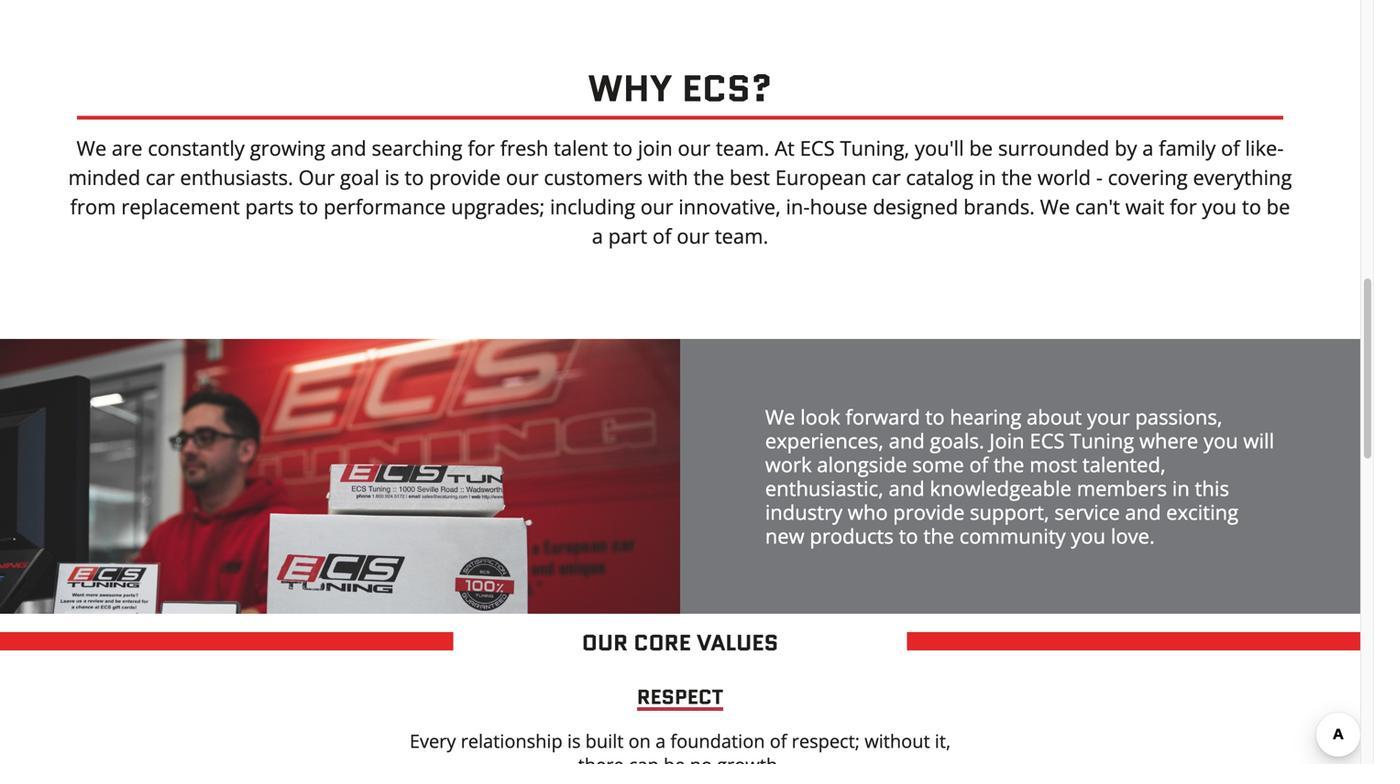 Task type: describe. For each thing, give the bounding box(es) containing it.
every relationship is built on a foundation of respect; without it, there can be no growth.
[[410, 729, 951, 765]]

to up some on the right bottom of the page
[[925, 403, 945, 431]]

1 car from the left
[[146, 164, 175, 191]]

knowledgeable
[[930, 475, 1072, 502]]

our core values
[[582, 627, 778, 659]]

our right join
[[678, 134, 711, 162]]

there
[[578, 753, 624, 765]]

forward
[[846, 403, 920, 431]]

relationship
[[461, 729, 563, 754]]

join
[[638, 134, 673, 162]]

can
[[629, 753, 659, 765]]

tuning
[[1070, 427, 1134, 455]]

most
[[1030, 451, 1077, 479]]

house
[[810, 193, 868, 220]]

enthusiasts.
[[180, 164, 293, 191]]

and left the goals.
[[889, 427, 925, 455]]

service
[[1055, 499, 1120, 526]]

at
[[775, 134, 795, 162]]

our down the innovative,
[[677, 222, 709, 250]]

why
[[588, 62, 672, 115]]

like-
[[1245, 134, 1284, 162]]

of right part
[[653, 222, 672, 250]]

it,
[[935, 729, 951, 754]]

our
[[298, 164, 335, 191]]

best
[[730, 164, 770, 191]]

in inside we are constantly growing and searching for fresh talent to join our           team. at ecs tuning, you'll be surrounded by a family of like- minded           car enthusiasts. our goal is to provide our customers with the best           european car catalog in the world - covering everything from           replacement parts to performance upgrades; including our innovative,           in-house designed brands. we can't wait for you to be a part of our           team.
[[979, 164, 996, 191]]

to left join
[[613, 134, 633, 162]]

on
[[628, 729, 651, 754]]

can't
[[1075, 193, 1120, 220]]

ecs inside we look forward to hearing about your passions, experiences, and             goals. join ecs tuning where you will work alongside some of the             most talented, enthusiastic, and knowledgeable members in this industry who provide support, service and exciting new products to             the community you love.
[[1030, 427, 1065, 455]]

with
[[648, 164, 688, 191]]

0 vertical spatial a
[[1142, 134, 1154, 162]]

support,
[[970, 499, 1049, 526]]

innovative,
[[679, 193, 781, 220]]

passions,
[[1135, 403, 1222, 431]]

part
[[608, 222, 647, 250]]

covering
[[1108, 164, 1188, 191]]

of inside we look forward to hearing about your passions, experiences, and             goals. join ecs tuning where you will work alongside some of the             most talented, enthusiastic, and knowledgeable members in this industry who provide support, service and exciting new products to             the community you love.
[[969, 451, 988, 479]]

and down talented,
[[1125, 499, 1161, 526]]

replacement
[[121, 193, 240, 220]]

our down with
[[641, 193, 673, 220]]

a inside every relationship is built on a foundation of respect; without it, there can be no growth.
[[655, 729, 666, 754]]

1 vertical spatial we
[[1040, 193, 1070, 220]]

brands.
[[963, 193, 1035, 220]]

fresh
[[500, 134, 548, 162]]

0 horizontal spatial a
[[592, 222, 603, 250]]

tuning,
[[840, 134, 910, 162]]

our left core
[[582, 627, 628, 659]]

and right who
[[889, 475, 925, 502]]

this
[[1195, 475, 1229, 502]]

is inside every relationship is built on a foundation of respect; without it, there can be no growth.
[[567, 729, 581, 754]]

we for constantly
[[77, 134, 107, 162]]

constantly
[[148, 134, 245, 162]]

exciting
[[1166, 499, 1239, 526]]

be inside every relationship is built on a foundation of respect; without it, there can be no growth.
[[664, 753, 685, 765]]

wait
[[1125, 193, 1165, 220]]

are
[[112, 134, 143, 162]]

love.
[[1111, 523, 1155, 550]]

minded
[[68, 164, 140, 191]]

about
[[1027, 403, 1082, 431]]

1 vertical spatial team.
[[715, 222, 768, 250]]

industry
[[765, 499, 843, 526]]

we look forward to hearing about your passions, experiences, and             goals. join ecs tuning where you will work alongside some of the             most talented, enthusiastic, and knowledgeable members in this industry who provide support, service and exciting new products to             the community you love.
[[765, 403, 1274, 550]]

look
[[800, 403, 840, 431]]

to down the our
[[299, 193, 318, 220]]

some
[[912, 451, 964, 479]]

no
[[690, 753, 712, 765]]

join
[[989, 427, 1024, 455]]

family
[[1159, 134, 1216, 162]]

to right who
[[899, 523, 918, 550]]



Task type: locate. For each thing, give the bounding box(es) containing it.
products
[[810, 523, 894, 550]]

of inside every relationship is built on a foundation of respect; without it, there can be no growth.
[[770, 729, 787, 754]]

provide down some on the right bottom of the page
[[893, 499, 965, 526]]

your
[[1087, 403, 1130, 431]]

in inside we look forward to hearing about your passions, experiences, and             goals. join ecs tuning where you will work alongside some of the             most talented, enthusiastic, and knowledgeable members in this industry who provide support, service and exciting new products to             the community you love.
[[1172, 475, 1190, 502]]

a right on
[[655, 729, 666, 754]]

1 horizontal spatial provide
[[893, 499, 965, 526]]

be
[[969, 134, 993, 162], [1267, 193, 1290, 220], [664, 753, 685, 765]]

car
[[146, 164, 175, 191], [872, 164, 901, 191]]

0 vertical spatial ecs
[[800, 134, 835, 162]]

0 vertical spatial team.
[[716, 134, 769, 162]]

experiences,
[[765, 427, 884, 455]]

a
[[1142, 134, 1154, 162], [592, 222, 603, 250], [655, 729, 666, 754]]

2 horizontal spatial be
[[1267, 193, 1290, 220]]

ecs up european
[[800, 134, 835, 162]]

designed
[[873, 193, 958, 220]]

members
[[1077, 475, 1167, 502]]

new
[[765, 523, 805, 550]]

values
[[697, 627, 778, 659]]

is left the built
[[567, 729, 581, 754]]

by
[[1115, 134, 1137, 162]]

to
[[613, 134, 633, 162], [405, 164, 424, 191], [299, 193, 318, 220], [1242, 193, 1261, 220], [925, 403, 945, 431], [899, 523, 918, 550]]

2 vertical spatial be
[[664, 753, 685, 765]]

0 horizontal spatial be
[[664, 753, 685, 765]]

a right the by
[[1142, 134, 1154, 162]]

team. up best
[[716, 134, 769, 162]]

talented,
[[1082, 451, 1166, 479]]

for
[[468, 134, 495, 162], [1170, 193, 1197, 220]]

1 horizontal spatial we
[[765, 403, 795, 431]]

is inside we are constantly growing and searching for fresh talent to join our           team. at ecs tuning, you'll be surrounded by a family of like- minded           car enthusiasts. our goal is to provide our customers with the best           european car catalog in the world - covering everything from           replacement parts to performance upgrades; including our innovative,           in-house designed brands. we can't wait for you to be a part of our           team.
[[385, 164, 399, 191]]

catalog
[[906, 164, 973, 191]]

0 vertical spatial in
[[979, 164, 996, 191]]

respect;
[[792, 729, 860, 754]]

you inside we are constantly growing and searching for fresh talent to join our           team. at ecs tuning, you'll be surrounded by a family of like- minded           car enthusiasts. our goal is to provide our customers with the best           european car catalog in the world - covering everything from           replacement parts to performance upgrades; including our innovative,           in-house designed brands. we can't wait for you to be a part of our           team.
[[1202, 193, 1237, 220]]

0 horizontal spatial for
[[468, 134, 495, 162]]

provide
[[429, 164, 501, 191], [893, 499, 965, 526]]

team.
[[716, 134, 769, 162], [715, 222, 768, 250]]

provide inside we are constantly growing and searching for fresh talent to join our           team. at ecs tuning, you'll be surrounded by a family of like- minded           car enthusiasts. our goal is to provide our customers with the best           european car catalog in the world - covering everything from           replacement parts to performance upgrades; including our innovative,           in-house designed brands. we can't wait for you to be a part of our           team.
[[429, 164, 501, 191]]

0 horizontal spatial in
[[979, 164, 996, 191]]

of left join
[[969, 451, 988, 479]]

where
[[1139, 427, 1198, 455]]

surrounded
[[998, 134, 1109, 162]]

we up minded
[[77, 134, 107, 162]]

alongside
[[817, 451, 907, 479]]

without
[[865, 729, 930, 754]]

our down fresh
[[506, 164, 539, 191]]

provide up upgrades;
[[429, 164, 501, 191]]

2 vertical spatial we
[[765, 403, 795, 431]]

you
[[1202, 193, 1237, 220], [1204, 427, 1238, 455], [1071, 523, 1106, 550]]

parts
[[245, 193, 294, 220]]

the up the brands.
[[1001, 164, 1032, 191]]

ecs?
[[682, 62, 772, 115]]

we left look
[[765, 403, 795, 431]]

car down tuning,
[[872, 164, 901, 191]]

growing
[[250, 134, 325, 162]]

the left most
[[994, 451, 1024, 479]]

of up everything
[[1221, 134, 1240, 162]]

everything
[[1193, 164, 1292, 191]]

-
[[1096, 164, 1103, 191]]

growth.
[[717, 753, 782, 765]]

in left this
[[1172, 475, 1190, 502]]

0 horizontal spatial we
[[77, 134, 107, 162]]

and
[[331, 134, 366, 162], [889, 427, 925, 455], [889, 475, 925, 502], [1125, 499, 1161, 526]]

ecs inside we are constantly growing and searching for fresh talent to join our           team. at ecs tuning, you'll be surrounded by a family of like- minded           car enthusiasts. our goal is to provide our customers with the best           european car catalog in the world - covering everything from           replacement parts to performance upgrades; including our innovative,           in-house designed brands. we can't wait for you to be a part of our           team.
[[800, 134, 835, 162]]

0 horizontal spatial ecs
[[800, 134, 835, 162]]

community
[[960, 523, 1066, 550]]

including
[[550, 193, 635, 220]]

you left love.
[[1071, 523, 1106, 550]]

respect
[[637, 683, 723, 712]]

1 horizontal spatial be
[[969, 134, 993, 162]]

goal
[[340, 164, 379, 191]]

1 horizontal spatial in
[[1172, 475, 1190, 502]]

1 horizontal spatial car
[[872, 164, 901, 191]]

1 vertical spatial provide
[[893, 499, 965, 526]]

be right you'll
[[969, 134, 993, 162]]

customers
[[544, 164, 643, 191]]

upgrades;
[[451, 193, 545, 220]]

the up the innovative,
[[693, 164, 724, 191]]

0 vertical spatial we
[[77, 134, 107, 162]]

be left no
[[664, 753, 685, 765]]

1 horizontal spatial a
[[655, 729, 666, 754]]

2 vertical spatial you
[[1071, 523, 1106, 550]]

team. down the innovative,
[[715, 222, 768, 250]]

0 horizontal spatial car
[[146, 164, 175, 191]]

0 vertical spatial you
[[1202, 193, 1237, 220]]

we for forward
[[765, 403, 795, 431]]

foundation
[[670, 729, 765, 754]]

our
[[678, 134, 711, 162], [506, 164, 539, 191], [641, 193, 673, 220], [677, 222, 709, 250], [582, 627, 628, 659]]

provide inside we look forward to hearing about your passions, experiences, and             goals. join ecs tuning where you will work alongside some of the             most talented, enthusiastic, and knowledgeable members in this industry who provide support, service and exciting new products to             the community you love.
[[893, 499, 965, 526]]

to down searching
[[405, 164, 424, 191]]

0 vertical spatial be
[[969, 134, 993, 162]]

0 horizontal spatial is
[[385, 164, 399, 191]]

to down everything
[[1242, 193, 1261, 220]]

of
[[1221, 134, 1240, 162], [653, 222, 672, 250], [969, 451, 988, 479], [770, 729, 787, 754]]

1 vertical spatial be
[[1267, 193, 1290, 220]]

1 horizontal spatial for
[[1170, 193, 1197, 220]]

we are constantly growing and searching for fresh talent to join our           team. at ecs tuning, you'll be surrounded by a family of like- minded           car enthusiasts. our goal is to provide our customers with the best           european car catalog in the world - covering everything from           replacement parts to performance upgrades; including our innovative,           in-house designed brands. we can't wait for you to be a part of our           team.
[[68, 134, 1292, 250]]

will
[[1243, 427, 1274, 455]]

ecs right join
[[1030, 427, 1065, 455]]

searching
[[372, 134, 463, 162]]

goals.
[[930, 427, 984, 455]]

1 vertical spatial you
[[1204, 427, 1238, 455]]

hearing
[[950, 403, 1021, 431]]

1 horizontal spatial is
[[567, 729, 581, 754]]

talent
[[554, 134, 608, 162]]

2 horizontal spatial a
[[1142, 134, 1154, 162]]

the
[[693, 164, 724, 191], [1001, 164, 1032, 191], [994, 451, 1024, 479], [923, 523, 954, 550]]

1 vertical spatial for
[[1170, 193, 1197, 220]]

built
[[585, 729, 624, 754]]

the down some on the right bottom of the page
[[923, 523, 954, 550]]

car up the replacement
[[146, 164, 175, 191]]

in-
[[786, 193, 810, 220]]

for left fresh
[[468, 134, 495, 162]]

1 horizontal spatial ecs
[[1030, 427, 1065, 455]]

for right 'wait'
[[1170, 193, 1197, 220]]

we inside we look forward to hearing about your passions, experiences, and             goals. join ecs tuning where you will work alongside some of the             most talented, enthusiastic, and knowledgeable members in this industry who provide support, service and exciting new products to             the community you love.
[[765, 403, 795, 431]]

world
[[1038, 164, 1091, 191]]

1 vertical spatial is
[[567, 729, 581, 754]]

and inside we are constantly growing and searching for fresh talent to join our           team. at ecs tuning, you'll be surrounded by a family of like- minded           car enthusiasts. our goal is to provide our customers with the best           european car catalog in the world - covering everything from           replacement parts to performance upgrades; including our innovative,           in-house designed brands. we can't wait for you to be a part of our           team.
[[331, 134, 366, 162]]

you left will
[[1204, 427, 1238, 455]]

0 vertical spatial for
[[468, 134, 495, 162]]

2 vertical spatial a
[[655, 729, 666, 754]]

1 vertical spatial in
[[1172, 475, 1190, 502]]

of left the respect; on the right of the page
[[770, 729, 787, 754]]

from
[[70, 193, 116, 220]]

work
[[765, 451, 812, 479]]

2 horizontal spatial we
[[1040, 193, 1070, 220]]

is
[[385, 164, 399, 191], [567, 729, 581, 754]]

every
[[410, 729, 456, 754]]

0 vertical spatial is
[[385, 164, 399, 191]]

is up performance
[[385, 164, 399, 191]]

and up goal
[[331, 134, 366, 162]]

be down everything
[[1267, 193, 1290, 220]]

we down world
[[1040, 193, 1070, 220]]

in
[[979, 164, 996, 191], [1172, 475, 1190, 502]]

who
[[848, 499, 888, 526]]

european
[[775, 164, 866, 191]]

you'll
[[915, 134, 964, 162]]

0 vertical spatial provide
[[429, 164, 501, 191]]

1 vertical spatial ecs
[[1030, 427, 1065, 455]]

you down everything
[[1202, 193, 1237, 220]]

why ecs?
[[588, 62, 772, 115]]

2 car from the left
[[872, 164, 901, 191]]

0 horizontal spatial provide
[[429, 164, 501, 191]]

a down the including
[[592, 222, 603, 250]]

ecs
[[800, 134, 835, 162], [1030, 427, 1065, 455]]

1 vertical spatial a
[[592, 222, 603, 250]]

in up the brands.
[[979, 164, 996, 191]]

core
[[634, 627, 691, 659]]

enthusiastic,
[[765, 475, 883, 502]]

performance
[[324, 193, 446, 220]]



Task type: vqa. For each thing, say whether or not it's contained in the screenshot.
can
yes



